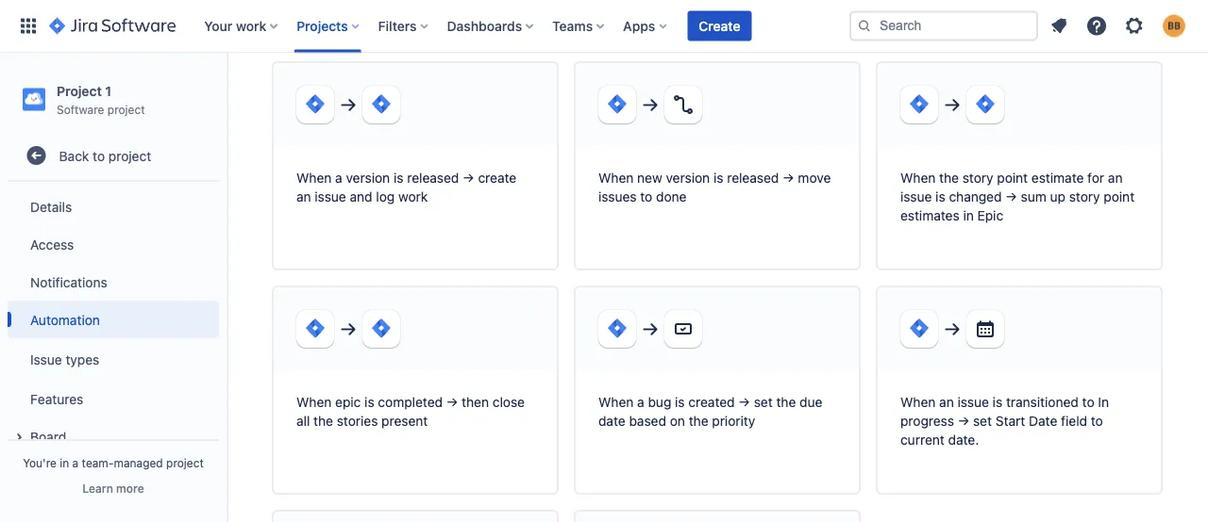 Task type: vqa. For each thing, say whether or not it's contained in the screenshot.
types
yes



Task type: locate. For each thing, give the bounding box(es) containing it.
issue left and
[[315, 189, 346, 205]]

released left create
[[407, 171, 459, 186]]

you're in a team-managed project
[[23, 457, 204, 470]]

version up done
[[666, 171, 710, 186]]

0 horizontal spatial version
[[346, 171, 390, 186]]

1 horizontal spatial a
[[335, 171, 342, 186]]

close
[[492, 395, 525, 411]]

your work
[[204, 18, 266, 34]]

issue types link
[[8, 339, 219, 381]]

details
[[30, 199, 72, 215]]

create button
[[687, 11, 752, 41]]

projects button
[[291, 11, 367, 41]]

when inside when an issue is transitioned to in progress → set start date field to current date.
[[900, 395, 936, 411]]

work right your
[[236, 18, 266, 34]]

a inside 'when a bug is created → set the due date based on the priority'
[[637, 395, 644, 411]]

is for the
[[675, 395, 685, 411]]

when inside when the story point estimate for an issue is changed → sum up story point estimates in epic
[[900, 171, 936, 186]]

0 vertical spatial point
[[997, 171, 1028, 186]]

in
[[963, 208, 974, 224], [60, 457, 69, 470]]

0 vertical spatial project
[[107, 103, 145, 116]]

project down 1
[[107, 103, 145, 116]]

an left and
[[296, 189, 311, 205]]

0 horizontal spatial in
[[60, 457, 69, 470]]

0 vertical spatial an
[[1108, 171, 1123, 186]]

issue inside when an issue is transitioned to in progress → set start date field to current date.
[[957, 395, 989, 411]]

released for create
[[407, 171, 459, 186]]

back
[[59, 148, 89, 164]]

work
[[236, 18, 266, 34], [398, 189, 428, 205]]

jira software image
[[49, 15, 176, 37], [49, 15, 176, 37]]

point
[[997, 171, 1028, 186], [1104, 189, 1135, 205]]

0 horizontal spatial issue
[[315, 189, 346, 205]]

→ inside the 'when epic is completed → then close all the stories present'
[[446, 395, 458, 411]]

changed
[[949, 189, 1002, 205]]

when new version is released → move issues to done
[[598, 171, 831, 205]]

version up and
[[346, 171, 390, 186]]

released inside when new version is released → move issues to done
[[727, 171, 779, 186]]

access
[[30, 237, 74, 252]]

an inside when the story point estimate for an issue is changed → sum up story point estimates in epic
[[1108, 171, 1123, 186]]

0 vertical spatial story
[[962, 171, 993, 186]]

teams
[[552, 18, 593, 34]]

2 vertical spatial an
[[939, 395, 954, 411]]

project
[[107, 103, 145, 116], [108, 148, 151, 164], [166, 457, 204, 470]]

project 1 software project
[[57, 83, 145, 116]]

date
[[598, 414, 625, 430]]

1 vertical spatial work
[[398, 189, 428, 205]]

→ left create
[[463, 171, 474, 186]]

0 vertical spatial in
[[963, 208, 974, 224]]

managed
[[114, 457, 163, 470]]

teams button
[[547, 11, 612, 41]]

1 horizontal spatial version
[[666, 171, 710, 186]]

version inside when new version is released → move issues to done
[[666, 171, 710, 186]]

0 horizontal spatial a
[[72, 457, 79, 470]]

the right all
[[313, 414, 333, 430]]

when for when new version is released → move issues to done
[[598, 171, 634, 186]]

when
[[296, 171, 332, 186], [598, 171, 634, 186], [900, 171, 936, 186], [296, 395, 332, 411], [598, 395, 634, 411], [900, 395, 936, 411]]

banner containing your work
[[0, 0, 1208, 53]]

set
[[754, 395, 773, 411], [973, 414, 992, 430]]

settings image
[[1123, 15, 1146, 37]]

a
[[335, 171, 342, 186], [637, 395, 644, 411], [72, 457, 79, 470]]

notifications image
[[1048, 15, 1070, 37]]

→ up date.
[[958, 414, 969, 430]]

project up details link
[[108, 148, 151, 164]]

to down in
[[1091, 414, 1103, 430]]

apps
[[623, 18, 655, 34]]

group
[[8, 182, 219, 523]]

an
[[1108, 171, 1123, 186], [296, 189, 311, 205], [939, 395, 954, 411]]

→
[[463, 171, 474, 186], [783, 171, 794, 186], [1005, 189, 1017, 205], [446, 395, 458, 411], [738, 395, 750, 411], [958, 414, 969, 430]]

estimates
[[900, 208, 960, 224]]

when for when the story point estimate for an issue is changed → sum up story point estimates in epic
[[900, 171, 936, 186]]

when inside the 'when epic is completed → then close all the stories present'
[[296, 395, 332, 411]]

is for an
[[394, 171, 403, 186]]

banner
[[0, 0, 1208, 53]]

is inside when a version is released → create an issue and log work
[[394, 171, 403, 186]]

when for when an issue is transitioned to in progress → set start date field to current date.
[[900, 395, 936, 411]]

date
[[1029, 414, 1057, 430]]

is right epic
[[364, 395, 374, 411]]

1 horizontal spatial in
[[963, 208, 974, 224]]

team-
[[82, 457, 114, 470]]

is up on
[[675, 395, 685, 411]]

1 horizontal spatial issue
[[900, 189, 932, 205]]

when the story point estimate for an issue is changed → sum up story point estimates in epic
[[900, 171, 1135, 224]]

version
[[346, 171, 390, 186], [666, 171, 710, 186]]

is for progress
[[993, 395, 1002, 411]]

work inside when a version is released → create an issue and log work
[[398, 189, 428, 205]]

→ inside when the story point estimate for an issue is changed → sum up story point estimates in epic
[[1005, 189, 1017, 205]]

a inside when a version is released → create an issue and log work
[[335, 171, 342, 186]]

0 vertical spatial a
[[335, 171, 342, 186]]

set up priority
[[754, 395, 773, 411]]

the right on
[[689, 414, 708, 430]]

1 vertical spatial story
[[1069, 189, 1100, 205]]

current
[[900, 433, 945, 448]]

when inside 'when a bug is created → set the due date based on the priority'
[[598, 395, 634, 411]]

the up changed
[[939, 171, 959, 186]]

to down 'new'
[[640, 189, 652, 205]]

2 version from the left
[[666, 171, 710, 186]]

filters button
[[372, 11, 436, 41]]

features
[[30, 391, 83, 407]]

is
[[394, 171, 403, 186], [713, 171, 723, 186], [935, 189, 945, 205], [364, 395, 374, 411], [675, 395, 685, 411], [993, 395, 1002, 411]]

version inside when a version is released → create an issue and log work
[[346, 171, 390, 186]]

work right log
[[398, 189, 428, 205]]

set up date.
[[973, 414, 992, 430]]

0 horizontal spatial released
[[407, 171, 459, 186]]

when for when epic is completed → then close all the stories present
[[296, 395, 332, 411]]

1 version from the left
[[346, 171, 390, 186]]

apps button
[[617, 11, 674, 41]]

point down for
[[1104, 189, 1135, 205]]

when inside when a version is released → create an issue and log work
[[296, 171, 332, 186]]

sidebar navigation image
[[206, 76, 247, 113]]

is inside when an issue is transitioned to in progress → set start date field to current date.
[[993, 395, 1002, 411]]

notifications
[[30, 274, 107, 290]]

is inside when new version is released → move issues to done
[[713, 171, 723, 186]]

→ left then
[[446, 395, 458, 411]]

2 vertical spatial a
[[72, 457, 79, 470]]

to
[[93, 148, 105, 164], [640, 189, 652, 205], [1082, 395, 1094, 411], [1091, 414, 1103, 430]]

version for and
[[346, 171, 390, 186]]

→ left move
[[783, 171, 794, 186]]

is up estimates
[[935, 189, 945, 205]]

is for issues
[[713, 171, 723, 186]]

→ up priority
[[738, 395, 750, 411]]

1 horizontal spatial an
[[939, 395, 954, 411]]

1 vertical spatial in
[[60, 457, 69, 470]]

released left move
[[727, 171, 779, 186]]

done
[[656, 189, 687, 205]]

in inside when the story point estimate for an issue is changed → sum up story point estimates in epic
[[963, 208, 974, 224]]

is inside 'when a bug is created → set the due date based on the priority'
[[675, 395, 685, 411]]

0 vertical spatial work
[[236, 18, 266, 34]]

2 horizontal spatial an
[[1108, 171, 1123, 186]]

→ left sum
[[1005, 189, 1017, 205]]

project
[[57, 83, 102, 99]]

story down for
[[1069, 189, 1100, 205]]

issue up date.
[[957, 395, 989, 411]]

then
[[462, 395, 489, 411]]

issue up estimates
[[900, 189, 932, 205]]

1 released from the left
[[407, 171, 459, 186]]

→ inside when a version is released → create an issue and log work
[[463, 171, 474, 186]]

projects
[[297, 18, 348, 34]]

is up start
[[993, 395, 1002, 411]]

2 horizontal spatial a
[[637, 395, 644, 411]]

0 vertical spatial set
[[754, 395, 773, 411]]

learn
[[82, 482, 113, 495]]

when the story point estimate for an issue is changed → sum up story point estimates in epic link
[[876, 62, 1163, 271]]

an inside when an issue is transitioned to in progress → set start date field to current date.
[[939, 395, 954, 411]]

issue
[[315, 189, 346, 205], [900, 189, 932, 205], [957, 395, 989, 411]]

0 horizontal spatial set
[[754, 395, 773, 411]]

1 horizontal spatial set
[[973, 414, 992, 430]]

issue inside when the story point estimate for an issue is changed → sum up story point estimates in epic
[[900, 189, 932, 205]]

1 horizontal spatial work
[[398, 189, 428, 205]]

up
[[1050, 189, 1066, 205]]

in down changed
[[963, 208, 974, 224]]

dashboards button
[[441, 11, 541, 41]]

0 horizontal spatial work
[[236, 18, 266, 34]]

the
[[939, 171, 959, 186], [776, 395, 796, 411], [313, 414, 333, 430], [689, 414, 708, 430]]

1 horizontal spatial released
[[727, 171, 779, 186]]

when a version is released → create an issue and log work
[[296, 171, 516, 205]]

2 horizontal spatial issue
[[957, 395, 989, 411]]

in right you're
[[60, 457, 69, 470]]

when inside when new version is released → move issues to done
[[598, 171, 634, 186]]

to inside when new version is released → move issues to done
[[640, 189, 652, 205]]

an up progress
[[939, 395, 954, 411]]

is right 'new'
[[713, 171, 723, 186]]

types
[[66, 352, 99, 367]]

back to project
[[59, 148, 151, 164]]

point up sum
[[997, 171, 1028, 186]]

your
[[204, 18, 232, 34]]

priority
[[712, 414, 755, 430]]

when an issue is transitioned to in progress → set start date field to current date. link
[[876, 286, 1163, 496]]

1 vertical spatial set
[[973, 414, 992, 430]]

due
[[799, 395, 822, 411]]

when new version is released → move issues to done link
[[574, 62, 861, 271]]

1 vertical spatial point
[[1104, 189, 1135, 205]]

appswitcher icon image
[[17, 15, 40, 37]]

story
[[962, 171, 993, 186], [1069, 189, 1100, 205]]

released inside when a version is released → create an issue and log work
[[407, 171, 459, 186]]

project right managed on the bottom
[[166, 457, 204, 470]]

0 horizontal spatial an
[[296, 189, 311, 205]]

an inside when a version is released → create an issue and log work
[[296, 189, 311, 205]]

an right for
[[1108, 171, 1123, 186]]

1 vertical spatial a
[[637, 395, 644, 411]]

story up changed
[[962, 171, 993, 186]]

2 released from the left
[[727, 171, 779, 186]]

help image
[[1085, 15, 1108, 37]]

1 vertical spatial an
[[296, 189, 311, 205]]

is up log
[[394, 171, 403, 186]]

date.
[[948, 433, 979, 448]]



Task type: describe. For each thing, give the bounding box(es) containing it.
when epic is completed → then close all the stories present
[[296, 395, 525, 430]]

on
[[670, 414, 685, 430]]

when for when a bug is created → set the due date based on the priority
[[598, 395, 634, 411]]

learn more
[[82, 482, 144, 495]]

set inside when an issue is transitioned to in progress → set start date field to current date.
[[973, 414, 992, 430]]

for
[[1087, 171, 1104, 186]]

present
[[381, 414, 428, 430]]

board
[[30, 429, 66, 445]]

→ inside 'when a bug is created → set the due date based on the priority'
[[738, 395, 750, 411]]

progress
[[900, 414, 954, 430]]

created
[[688, 395, 735, 411]]

issue
[[30, 352, 62, 367]]

stories
[[337, 414, 378, 430]]

when epic is completed → then close all the stories present link
[[272, 286, 559, 496]]

1 vertical spatial project
[[108, 148, 151, 164]]

is inside the 'when epic is completed → then close all the stories present'
[[364, 395, 374, 411]]

log
[[376, 189, 395, 205]]

to left in
[[1082, 395, 1094, 411]]

create
[[699, 18, 740, 34]]

automation link
[[8, 301, 219, 339]]

back to project link
[[8, 137, 219, 175]]

0 horizontal spatial story
[[962, 171, 993, 186]]

completed
[[378, 395, 443, 411]]

epic
[[977, 208, 1003, 224]]

filters
[[378, 18, 417, 34]]

when an issue is transitioned to in progress → set start date field to current date.
[[900, 395, 1109, 448]]

1 horizontal spatial story
[[1069, 189, 1100, 205]]

bug
[[648, 395, 671, 411]]

is inside when the story point estimate for an issue is changed → sum up story point estimates in epic
[[935, 189, 945, 205]]

project inside project 1 software project
[[107, 103, 145, 116]]

issue inside when a version is released → create an issue and log work
[[315, 189, 346, 205]]

based
[[629, 414, 666, 430]]

notifications link
[[8, 263, 219, 301]]

sum
[[1021, 189, 1046, 205]]

create
[[478, 171, 516, 186]]

software
[[57, 103, 104, 116]]

and
[[350, 189, 372, 205]]

→ inside when new version is released → move issues to done
[[783, 171, 794, 186]]

your profile and settings image
[[1163, 15, 1185, 37]]

when a bug is created → set the due date based on the priority link
[[574, 286, 861, 496]]

issue types
[[30, 352, 99, 367]]

more
[[116, 482, 144, 495]]

the inside when the story point estimate for an issue is changed → sum up story point estimates in epic
[[939, 171, 959, 186]]

start
[[995, 414, 1025, 430]]

when a version is released → create an issue and log work link
[[272, 62, 559, 271]]

Search field
[[849, 11, 1038, 41]]

to right back
[[93, 148, 105, 164]]

a for bug
[[637, 395, 644, 411]]

released for move
[[727, 171, 779, 186]]

expand image
[[8, 427, 30, 449]]

1
[[105, 83, 111, 99]]

a for version
[[335, 171, 342, 186]]

estimate
[[1031, 171, 1084, 186]]

1 horizontal spatial point
[[1104, 189, 1135, 205]]

access link
[[8, 226, 219, 263]]

field
[[1061, 414, 1087, 430]]

new
[[637, 171, 662, 186]]

primary element
[[11, 0, 849, 52]]

set inside 'when a bug is created → set the due date based on the priority'
[[754, 395, 773, 411]]

version for done
[[666, 171, 710, 186]]

automation
[[30, 312, 100, 328]]

2 vertical spatial project
[[166, 457, 204, 470]]

your work button
[[198, 11, 285, 41]]

learn more button
[[82, 481, 144, 496]]

all
[[296, 414, 310, 430]]

in
[[1098, 395, 1109, 411]]

you're
[[23, 457, 57, 470]]

issues
[[598, 189, 637, 205]]

the inside the 'when epic is completed → then close all the stories present'
[[313, 414, 333, 430]]

→ inside when an issue is transitioned to in progress → set start date field to current date.
[[958, 414, 969, 430]]

transitioned
[[1006, 395, 1079, 411]]

move
[[798, 171, 831, 186]]

features link
[[8, 381, 219, 418]]

when a bug is created → set the due date based on the priority
[[598, 395, 822, 430]]

search image
[[857, 18, 872, 34]]

epic
[[335, 395, 361, 411]]

details link
[[8, 188, 219, 226]]

board button
[[8, 418, 219, 456]]

group containing details
[[8, 182, 219, 523]]

0 horizontal spatial point
[[997, 171, 1028, 186]]

dashboards
[[447, 18, 522, 34]]

the left due
[[776, 395, 796, 411]]

work inside dropdown button
[[236, 18, 266, 34]]

when for when a version is released → create an issue and log work
[[296, 171, 332, 186]]



